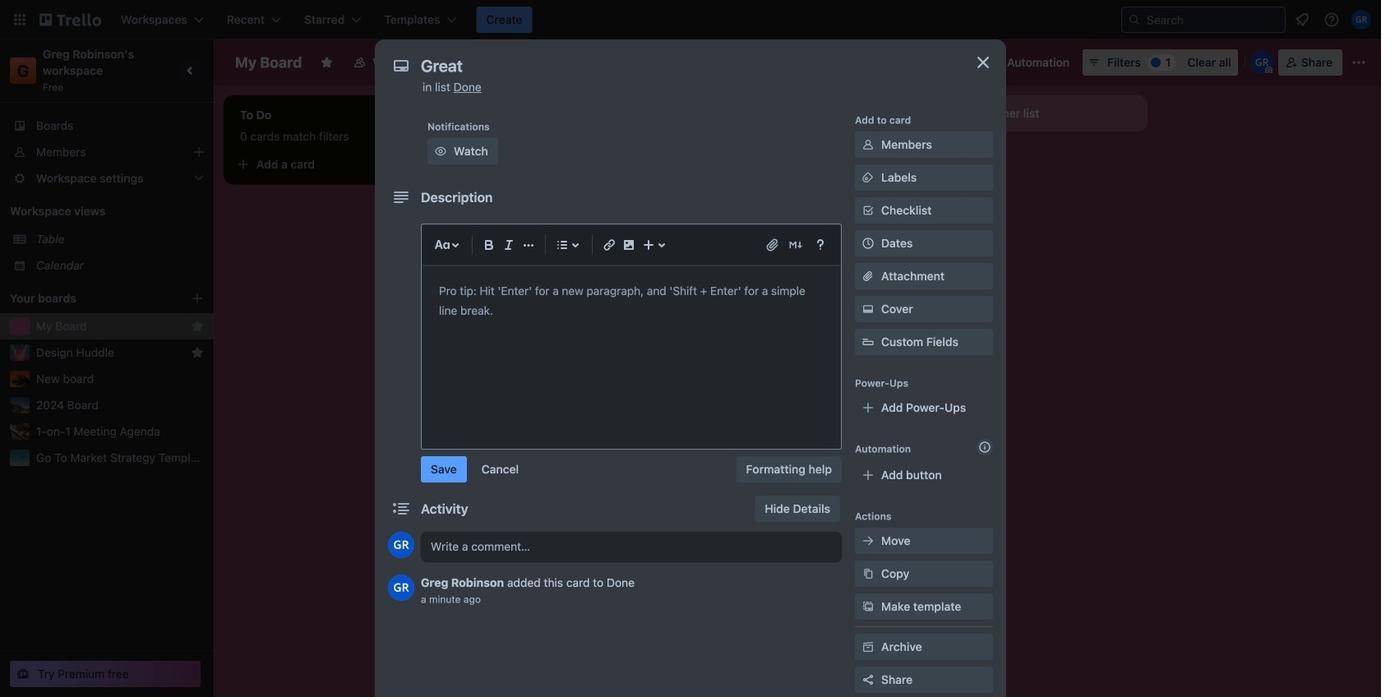 Task type: locate. For each thing, give the bounding box(es) containing it.
sm image
[[985, 49, 1008, 72], [433, 143, 449, 160], [860, 169, 877, 186], [860, 301, 877, 318], [860, 533, 877, 549], [860, 566, 877, 582], [860, 639, 877, 656]]

create from template… image down the edit card "icon"
[[888, 196, 902, 209]]

Board name text field
[[227, 49, 310, 76]]

0 vertical spatial create from template… image
[[421, 158, 434, 171]]

None text field
[[413, 51, 956, 81]]

text formatting group
[[480, 235, 539, 255]]

0 vertical spatial greg robinson (gregrobinson96) image
[[1352, 10, 1372, 30]]

greg robinson (gregrobinson96) image
[[1352, 10, 1372, 30], [1251, 51, 1274, 74], [388, 575, 415, 601]]

0 horizontal spatial create from template… image
[[421, 158, 434, 171]]

2 sm image from the top
[[860, 599, 877, 615]]

sm image
[[860, 137, 877, 153], [860, 599, 877, 615]]

1 vertical spatial starred icon image
[[191, 346, 204, 359]]

1 horizontal spatial greg robinson (gregrobinson96) image
[[1251, 51, 1274, 74]]

image image
[[619, 235, 639, 255]]

1 vertical spatial create from template… image
[[888, 196, 902, 209]]

0 vertical spatial starred icon image
[[191, 320, 204, 333]]

starred icon image
[[191, 320, 204, 333], [191, 346, 204, 359]]

1 vertical spatial sm image
[[860, 599, 877, 615]]

open help dialog image
[[811, 235, 831, 255]]

0 vertical spatial sm image
[[860, 137, 877, 153]]

your boards with 6 items element
[[10, 289, 166, 308]]

create from template… image
[[421, 158, 434, 171], [888, 196, 902, 209]]

view markdown image
[[788, 237, 804, 253]]

2 vertical spatial greg robinson (gregrobinson96) image
[[388, 575, 415, 601]]

2 horizontal spatial greg robinson (gregrobinson96) image
[[1352, 10, 1372, 30]]

create from template… image up text styles image
[[421, 158, 434, 171]]

0 horizontal spatial greg robinson (gregrobinson96) image
[[388, 575, 415, 601]]

search image
[[1129, 13, 1142, 26]]

open information menu image
[[1324, 12, 1341, 28]]

greg robinson (gregrobinson96) image down the search field
[[1251, 51, 1274, 74]]

edit card image
[[887, 159, 900, 172]]

more formatting image
[[519, 235, 539, 255]]

greg robinson (gregrobinson96) image down greg robinson (gregrobinson96) image
[[388, 575, 415, 601]]

1 horizontal spatial create from template… image
[[888, 196, 902, 209]]

greg robinson (gregrobinson96) image right open information menu icon
[[1352, 10, 1372, 30]]



Task type: describe. For each thing, give the bounding box(es) containing it.
primary element
[[0, 0, 1382, 39]]

0 notifications image
[[1293, 10, 1313, 30]]

show menu image
[[1351, 54, 1368, 71]]

Search field
[[1142, 8, 1286, 31]]

editor toolbar
[[429, 232, 834, 258]]

1 starred icon image from the top
[[191, 320, 204, 333]]

Write a comment text field
[[421, 532, 842, 562]]

bold ⌘b image
[[480, 235, 499, 255]]

attach and insert link image
[[765, 237, 781, 253]]

italic ⌘i image
[[499, 235, 519, 255]]

greg robinson (gregrobinson96) image
[[388, 532, 415, 559]]

add board image
[[191, 292, 204, 305]]

close dialog image
[[974, 53, 994, 72]]

1 vertical spatial greg robinson (gregrobinson96) image
[[1251, 51, 1274, 74]]

star or unstar board image
[[320, 56, 333, 69]]

2 starred icon image from the top
[[191, 346, 204, 359]]

lists image
[[553, 235, 572, 255]]

text styles image
[[433, 235, 452, 255]]

link ⌘k image
[[600, 235, 619, 255]]

Main content area, start typing to enter text. text field
[[439, 281, 824, 321]]

1 sm image from the top
[[860, 137, 877, 153]]



Task type: vqa. For each thing, say whether or not it's contained in the screenshot.
topmost the Jan
no



